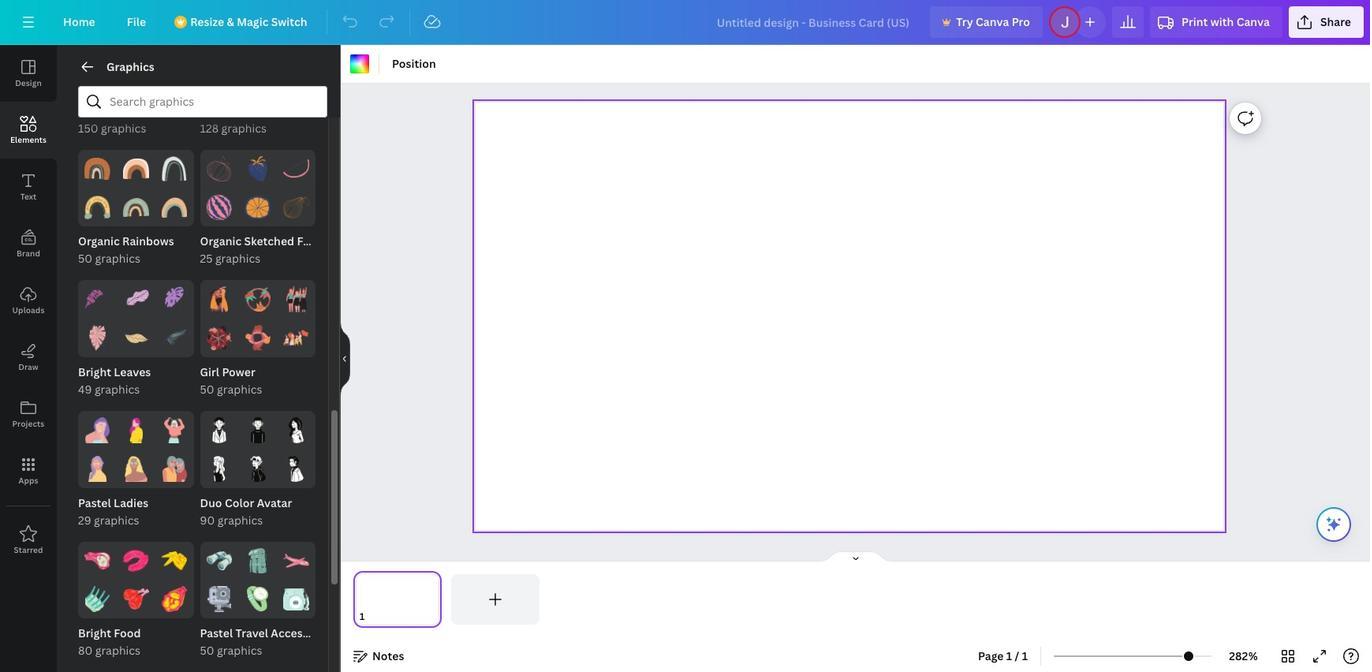 Task type: vqa. For each thing, say whether or not it's contained in the screenshot.
MAGIC
yes



Task type: locate. For each thing, give the bounding box(es) containing it.
rainbows
[[122, 234, 174, 249]]

graphics inside bright leaves 49 graphics
[[95, 382, 140, 397]]

girl
[[200, 364, 219, 379]]

apps
[[18, 475, 38, 486]]

50 up pink pastel palm leaf icon
[[78, 251, 92, 266]]

handdrawn love 128 graphics
[[200, 103, 291, 135]]

page
[[978, 649, 1004, 663]]

1 vertical spatial 50
[[200, 382, 214, 397]]

organic rainbow image up organic rainbow with text image on the top left of page
[[84, 156, 110, 182]]

line female half body image up duo
[[206, 456, 232, 482]]

block lady illustration image down bright leaves 49 graphics
[[123, 417, 149, 443]]

girl power 50 graphics
[[200, 364, 262, 397]]

line male half body image
[[206, 417, 232, 443], [245, 417, 271, 443], [245, 456, 271, 482]]

graphics down food
[[95, 643, 141, 658]]

pastel up the 29
[[78, 495, 111, 510]]

organic
[[78, 234, 120, 249], [200, 234, 242, 249]]

0 vertical spatial pastel
[[78, 495, 111, 510]]

organic rainbows button
[[78, 233, 194, 250]]

graphics inside handdrawn animals 150 graphics
[[101, 120, 146, 135]]

girl power group i'm in image
[[206, 325, 232, 351]]

graphics inside handdrawn love 128 graphics
[[221, 120, 267, 135]]

home
[[63, 14, 95, 29]]

80
[[78, 643, 93, 658]]

notes button
[[347, 644, 411, 669]]

handdrawn animals button
[[78, 102, 194, 120]]

travel element polaroid image
[[283, 587, 309, 612]]

graphics inside bright food 80 graphics
[[95, 643, 141, 658]]

print with canva
[[1182, 14, 1270, 29]]

pastel down travel element action camera "image"
[[200, 626, 233, 641]]

2 organic rainbow image from the left
[[123, 156, 149, 182]]

pastel orange palm leaf image
[[84, 325, 110, 351]]

bright inside bright food 80 graphics
[[78, 626, 111, 641]]

0 horizontal spatial pastel
[[78, 495, 111, 510]]

line female half body image
[[283, 417, 309, 443], [206, 456, 232, 482]]

hide image
[[340, 321, 350, 396]]

50
[[78, 251, 92, 266], [200, 382, 214, 397], [200, 643, 214, 658]]

bright up 80
[[78, 626, 111, 641]]

graphics inside duo color avatar 90 graphics
[[218, 512, 263, 527]]

page 1 image
[[353, 574, 442, 625]]

2 vertical spatial 50
[[200, 643, 214, 658]]

organic sketched fruit button
[[200, 233, 322, 250]]

1 horizontal spatial handdrawn
[[200, 103, 262, 118]]

0 horizontal spatial block lady illustration image
[[84, 456, 110, 482]]

2 horizontal spatial block lady illustration image
[[161, 456, 187, 482]]

1 canva from the left
[[976, 14, 1009, 29]]

bright food button
[[78, 625, 194, 642]]

organic rainbow image up organic rainbow with pattern icon
[[123, 156, 149, 182]]

0 horizontal spatial block lady illustration image
[[84, 417, 110, 443]]

graphics inside organic sketched fruit 25 graphics
[[215, 251, 261, 266]]

2 organic from the left
[[200, 234, 242, 249]]

avatar
[[257, 495, 292, 510]]

1 left /
[[1007, 649, 1012, 663]]

1 vertical spatial bright
[[78, 626, 111, 641]]

hide pages image
[[818, 551, 893, 563]]

share button
[[1289, 6, 1364, 38]]

graphics down organic rainbows button
[[95, 251, 140, 266]]

0 horizontal spatial organic rainbow image
[[84, 156, 110, 182]]

home link
[[50, 6, 108, 38]]

organic inside organic sketched fruit 25 graphics
[[200, 234, 242, 249]]

starred button
[[0, 512, 57, 569]]

1 bright from the top
[[78, 364, 111, 379]]

graphics inside 'pastel ladies 29 graphics'
[[94, 512, 139, 527]]

50 down travel element action camera "image"
[[200, 643, 214, 658]]

girl power button
[[200, 364, 316, 381]]

0 horizontal spatial organic
[[78, 234, 120, 249]]

2 canva from the left
[[1237, 14, 1270, 29]]

try canva pro button
[[930, 6, 1043, 38]]

2 handdrawn from the left
[[200, 103, 262, 118]]

travel element action camera image
[[206, 587, 232, 612]]

block lady illustration image up 'pastel ladies 29 graphics'
[[84, 456, 110, 482]]

block lady illustration image
[[84, 417, 110, 443], [123, 417, 149, 443], [161, 417, 187, 443]]

0 horizontal spatial line female half body image
[[206, 456, 232, 482]]

handdrawn
[[78, 103, 140, 118], [200, 103, 262, 118]]

block lady illustration image down 49
[[84, 417, 110, 443]]

canva
[[976, 14, 1009, 29], [1237, 14, 1270, 29]]

travel element airplane image
[[283, 548, 309, 574]]

pastel inside 'pastel ladies 29 graphics'
[[78, 495, 111, 510]]

page 1 / 1
[[978, 649, 1028, 663]]

block lady illustration image
[[84, 456, 110, 482], [123, 456, 149, 482], [161, 456, 187, 482]]

handdrawn inside handdrawn love 128 graphics
[[200, 103, 262, 118]]

graphics down color
[[218, 512, 263, 527]]

0 vertical spatial 50
[[78, 251, 92, 266]]

0 horizontal spatial canva
[[976, 14, 1009, 29]]

graphics down the ladies at the left
[[94, 512, 139, 527]]

2 horizontal spatial organic rainbow image
[[161, 156, 187, 182]]

1 horizontal spatial 1
[[1022, 649, 1028, 663]]

bright for 80
[[78, 626, 111, 641]]

rustic meat illustration image
[[84, 548, 110, 574], [161, 548, 187, 574], [84, 587, 110, 612]]

canva right try
[[976, 14, 1009, 29]]

graphics down leaves
[[95, 382, 140, 397]]

graphics down handdrawn love button
[[221, 120, 267, 135]]

pastel inside pastel travel accessories 50 graphics
[[200, 626, 233, 641]]

1 handdrawn from the left
[[78, 103, 140, 118]]

blue and yellow orange image
[[245, 194, 271, 220]]

graphics
[[107, 59, 154, 74]]

orange image
[[206, 156, 232, 182]]

1 vertical spatial pastel
[[200, 626, 233, 641]]

90
[[200, 512, 215, 527]]

projects
[[12, 418, 45, 429]]

graphics inside pastel travel accessories 50 graphics
[[217, 643, 262, 658]]

0 horizontal spatial handdrawn
[[78, 103, 140, 118]]

block lady illustration image up pastel ladies button on the left of the page
[[161, 456, 187, 482]]

elements
[[10, 134, 47, 145]]

1 horizontal spatial block lady illustration image
[[123, 456, 149, 482]]

file button
[[114, 6, 159, 38]]

sktrawberry blue image
[[245, 156, 271, 182]]

0 vertical spatial bright
[[78, 364, 111, 379]]

1 horizontal spatial pastel
[[200, 626, 233, 641]]

graphics inside girl power 50 graphics
[[217, 382, 262, 397]]

1 organic from the left
[[78, 234, 120, 249]]

share
[[1321, 14, 1351, 29]]

color
[[225, 495, 254, 510]]

line male half body image
[[283, 456, 309, 482]]

&
[[227, 14, 234, 29]]

Design title text field
[[704, 6, 924, 38]]

block lady illustration image down bright leaves button
[[161, 417, 187, 443]]

pastel purple palm leaf image
[[161, 287, 187, 313]]

29
[[78, 512, 91, 527]]

travel element watch image
[[245, 587, 271, 612]]

organic for graphics
[[78, 234, 120, 249]]

green palm leaf image
[[161, 325, 187, 351]]

organic up 25
[[200, 234, 242, 249]]

position button
[[386, 51, 442, 77]]

50 inside girl power 50 graphics
[[200, 382, 214, 397]]

pastel
[[78, 495, 111, 510], [200, 626, 233, 641]]

2 1 from the left
[[1022, 649, 1028, 663]]

travel element backpack image
[[245, 548, 271, 574]]

bright inside bright leaves 49 graphics
[[78, 364, 111, 379]]

1
[[1007, 649, 1012, 663], [1022, 649, 1028, 663]]

organic down organic rainbow with text image on the top left of page
[[78, 234, 120, 249]]

organic rainbow image up organic rainbow with dots image
[[161, 156, 187, 182]]

#ffffff image
[[350, 54, 369, 73]]

bright up 49
[[78, 364, 111, 379]]

love
[[265, 103, 291, 118]]

handdrawn up 128
[[200, 103, 262, 118]]

rustic meat illustration image
[[123, 548, 149, 574], [123, 587, 149, 612], [161, 587, 187, 612]]

1 organic rainbow image from the left
[[84, 156, 110, 182]]

3 block lady illustration image from the left
[[161, 417, 187, 443]]

2 horizontal spatial block lady illustration image
[[161, 417, 187, 443]]

girl power group foundation image
[[245, 325, 271, 351]]

graphics
[[101, 120, 146, 135], [221, 120, 267, 135], [95, 251, 140, 266], [215, 251, 261, 266], [95, 382, 140, 397], [217, 382, 262, 397], [94, 512, 139, 527], [218, 512, 263, 527], [95, 643, 141, 658], [217, 643, 262, 658]]

1 horizontal spatial organic
[[200, 234, 242, 249]]

2 block lady illustration image from the left
[[123, 417, 149, 443]]

canva right with
[[1237, 14, 1270, 29]]

line female half body image up line male half body image
[[283, 417, 309, 443]]

handdrawn animals 150 graphics
[[78, 103, 186, 135]]

Page title text field
[[372, 609, 378, 625]]

graphics for food
[[95, 643, 141, 658]]

handdrawn up 150 on the left of the page
[[78, 103, 140, 118]]

graphics down travel
[[217, 643, 262, 658]]

brand
[[17, 248, 40, 259]]

apps button
[[0, 443, 57, 499]]

organic rainbow image
[[84, 156, 110, 182], [123, 156, 149, 182], [161, 156, 187, 182]]

canva inside dropdown button
[[1237, 14, 1270, 29]]

1 horizontal spatial line female half body image
[[283, 417, 309, 443]]

handdrawn love button
[[200, 102, 316, 120]]

organic rainbow with pattern image
[[123, 194, 149, 220]]

girl power group circle image
[[245, 287, 271, 313]]

graphics down handdrawn animals button at left
[[101, 120, 146, 135]]

graphics inside organic rainbows 50 graphics
[[95, 251, 140, 266]]

1 horizontal spatial canva
[[1237, 14, 1270, 29]]

resize & magic switch button
[[165, 6, 320, 38]]

handdrawn inside handdrawn animals 150 graphics
[[78, 103, 140, 118]]

side panel tab list
[[0, 45, 57, 569]]

0 vertical spatial line female half body image
[[283, 417, 309, 443]]

draw button
[[0, 329, 57, 386]]

bright
[[78, 364, 111, 379], [78, 626, 111, 641]]

graphics down organic sketched fruit button
[[215, 251, 261, 266]]

1 horizontal spatial organic rainbow image
[[123, 156, 149, 182]]

0 horizontal spatial 1
[[1007, 649, 1012, 663]]

50 inside pastel travel accessories 50 graphics
[[200, 643, 214, 658]]

block lady illustration image up the ladies at the left
[[123, 456, 149, 482]]

50 down girl
[[200, 382, 214, 397]]

2 bright from the top
[[78, 626, 111, 641]]

animals
[[143, 103, 186, 118]]

3 organic rainbow image from the left
[[161, 156, 187, 182]]

1 vertical spatial line female half body image
[[206, 456, 232, 482]]

1 horizontal spatial block lady illustration image
[[123, 417, 149, 443]]

organic inside organic rainbows 50 graphics
[[78, 234, 120, 249]]

1 right /
[[1022, 649, 1028, 663]]

graphics down power
[[217, 382, 262, 397]]

projects button
[[0, 386, 57, 443]]

2 block lady illustration image from the left
[[123, 456, 149, 482]]

draw
[[18, 361, 38, 372]]

rustic meat illustration image down 'pastel ladies 29 graphics'
[[123, 548, 149, 574]]

50 inside organic rainbows 50 graphics
[[78, 251, 92, 266]]



Task type: describe. For each thing, give the bounding box(es) containing it.
magic
[[237, 14, 269, 29]]

resize & magic switch
[[190, 14, 307, 29]]

girl power group parade disability image
[[283, 325, 309, 351]]

150
[[78, 120, 98, 135]]

canva inside button
[[976, 14, 1009, 29]]

graphics for ladies
[[94, 512, 139, 527]]

rustic meat illustration image left travel element action camera "image"
[[161, 587, 187, 612]]

try
[[956, 14, 973, 29]]

duo
[[200, 495, 222, 510]]

main menu bar
[[0, 0, 1370, 45]]

design
[[15, 77, 42, 88]]

accessories
[[271, 626, 335, 641]]

position
[[392, 56, 436, 71]]

1 1 from the left
[[1007, 649, 1012, 663]]

power
[[222, 364, 255, 379]]

49
[[78, 382, 92, 397]]

with
[[1211, 14, 1234, 29]]

pink pastel palm leaf image
[[84, 287, 110, 313]]

bright leaves button
[[78, 364, 194, 381]]

girl power group fist up image
[[283, 287, 309, 313]]

leaves
[[114, 364, 151, 379]]

graphics for animals
[[101, 120, 146, 135]]

3 block lady illustration image from the left
[[161, 456, 187, 482]]

pastel yelow palm leaf image
[[123, 325, 149, 351]]

1 block lady illustration image from the left
[[84, 417, 110, 443]]

graphics for rainbows
[[95, 251, 140, 266]]

pastel travel accessories 50 graphics
[[200, 626, 335, 658]]

travel element binoculars image
[[206, 548, 232, 574]]

282% button
[[1218, 644, 1269, 669]]

handdrawn for 128
[[200, 103, 262, 118]]

organic rainbow with text image
[[84, 194, 110, 220]]

canva assistant image
[[1325, 515, 1344, 534]]

pro
[[1012, 14, 1030, 29]]

25
[[200, 251, 213, 266]]

print
[[1182, 14, 1208, 29]]

pastel pink palm leaf image
[[123, 287, 149, 313]]

handdrawn for 150
[[78, 103, 140, 118]]

bright leaves 49 graphics
[[78, 364, 151, 397]]

organic for 25
[[200, 234, 242, 249]]

elements button
[[0, 102, 57, 159]]

graphics for love
[[221, 120, 267, 135]]

print with canva button
[[1150, 6, 1283, 38]]

Search graphics search field
[[110, 87, 296, 117]]

rustic meat illustration image left travel element binoculars icon
[[161, 548, 187, 574]]

text
[[20, 191, 37, 202]]

1 block lady illustration image from the left
[[84, 456, 110, 482]]

yellow pear image
[[283, 194, 309, 220]]

switch
[[271, 14, 307, 29]]

graphics for leaves
[[95, 382, 140, 397]]

text button
[[0, 159, 57, 215]]

ladies
[[114, 495, 148, 510]]

file
[[127, 14, 146, 29]]

bright food 80 graphics
[[78, 626, 141, 658]]

rustic meat illustration image up bright food button
[[123, 587, 149, 612]]

travel
[[236, 626, 268, 641]]

pastel travel accessories button
[[200, 625, 335, 642]]

resize
[[190, 14, 224, 29]]

uploads button
[[0, 272, 57, 329]]

duo color avatar 90 graphics
[[200, 495, 292, 527]]

128
[[200, 120, 219, 135]]

pastel ladies button
[[78, 494, 194, 512]]

organic rainbow with dots image
[[161, 194, 187, 220]]

bright for 49
[[78, 364, 111, 379]]

organic sketched fruit 25 graphics
[[200, 234, 322, 266]]

uploads
[[12, 305, 45, 316]]

design button
[[0, 45, 57, 102]]

organic rainbows 50 graphics
[[78, 234, 174, 266]]

try canva pro
[[956, 14, 1030, 29]]

pastel for graphics
[[78, 495, 111, 510]]

pastel for 50
[[200, 626, 233, 641]]

pastel ladies 29 graphics
[[78, 495, 148, 527]]

brand button
[[0, 215, 57, 272]]

rustic meat illustration image down the 29
[[84, 548, 110, 574]]

/
[[1015, 649, 1020, 663]]

rustic meat illustration image up bright food 80 graphics
[[84, 587, 110, 612]]

notes
[[372, 649, 404, 663]]

girl power group hug image
[[206, 287, 232, 313]]

food
[[114, 626, 141, 641]]

fruit
[[297, 234, 322, 249]]

starred
[[14, 544, 43, 555]]

sketched
[[244, 234, 294, 249]]

50 for organic rainbows 50 graphics
[[78, 251, 92, 266]]

watermelon image
[[206, 194, 232, 220]]

282%
[[1229, 649, 1258, 663]]

graphics for power
[[217, 382, 262, 397]]

pinapple slice image
[[283, 156, 309, 182]]

duo color avatar button
[[200, 494, 316, 512]]

50 for girl power 50 graphics
[[200, 382, 214, 397]]



